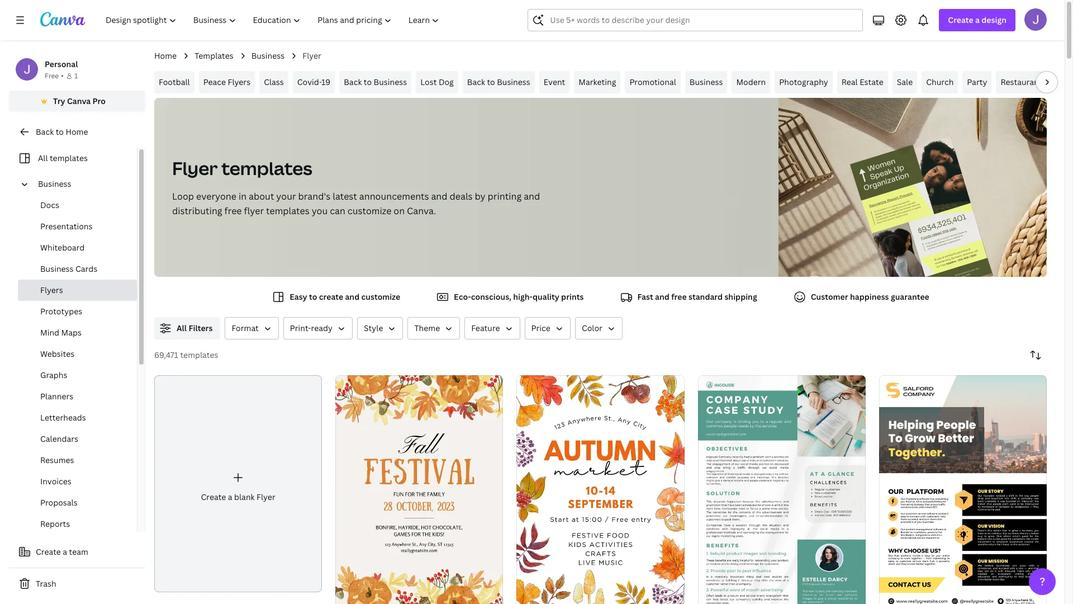 Task type: describe. For each thing, give the bounding box(es) containing it.
graphs link
[[18, 365, 137, 386]]

1 horizontal spatial business link
[[252, 50, 285, 62]]

all filters button
[[154, 317, 221, 339]]

a for blank
[[228, 492, 232, 502]]

fast
[[638, 291, 654, 302]]

easy to create and customize
[[290, 291, 401, 302]]

create for create a design
[[949, 15, 974, 25]]

personal
[[45, 59, 78, 69]]

try canva pro
[[53, 96, 106, 106]]

home link
[[154, 50, 177, 62]]

football link
[[154, 71, 194, 93]]

2 vertical spatial flyer
[[257, 492, 276, 502]]

flyer
[[244, 205, 264, 217]]

Sort by button
[[1025, 344, 1048, 366]]

design
[[982, 15, 1007, 25]]

back to home
[[36, 126, 88, 137]]

1 vertical spatial business link
[[686, 71, 728, 93]]

cards
[[75, 263, 97, 274]]

fast and free standard shipping
[[638, 291, 758, 302]]

distributing
[[172, 205, 222, 217]]

party
[[968, 77, 988, 87]]

prints
[[562, 291, 584, 302]]

can
[[330, 205, 346, 217]]

style
[[364, 323, 383, 333]]

business left event at the right top
[[497, 77, 531, 87]]

mind
[[40, 327, 59, 338]]

0 horizontal spatial business link
[[34, 173, 130, 195]]

promotional
[[630, 77, 677, 87]]

trash
[[36, 578, 56, 589]]

print-
[[290, 323, 311, 333]]

format
[[232, 323, 259, 333]]

home inside back to home link
[[66, 126, 88, 137]]

1 back to business from the left
[[344, 77, 407, 87]]

deals
[[450, 190, 473, 202]]

templates for 69,471 templates
[[180, 350, 218, 360]]

invoices
[[40, 476, 71, 487]]

templates for all templates
[[50, 153, 88, 163]]

in
[[239, 190, 247, 202]]

colorful watercolor illustrative fall forest leaves autumn market flyer image
[[517, 375, 685, 604]]

style button
[[357, 317, 404, 339]]

proposals
[[40, 497, 78, 508]]

Search search field
[[551, 10, 856, 31]]

theme button
[[408, 317, 460, 339]]

price button
[[525, 317, 571, 339]]

brand's
[[298, 190, 331, 202]]

peace flyers
[[203, 77, 251, 87]]

create a blank flyer element
[[154, 375, 322, 593]]

sale link
[[893, 71, 918, 93]]

docs
[[40, 200, 59, 210]]

and right fast
[[656, 291, 670, 302]]

a for design
[[976, 15, 980, 25]]

maps
[[61, 327, 82, 338]]

create a blank flyer link
[[154, 375, 322, 593]]

free •
[[45, 71, 64, 81]]

estate
[[860, 77, 884, 87]]

theme
[[415, 323, 440, 333]]

templates
[[195, 50, 234, 61]]

all filters
[[177, 323, 213, 333]]

free inside loop everyone in about your brand's latest announcements and deals by printing and distributing free flyer templates you can customize on canva.
[[225, 205, 242, 217]]

planners link
[[18, 386, 137, 407]]

church
[[927, 77, 954, 87]]

planners
[[40, 391, 73, 402]]

flyer for flyer
[[303, 50, 322, 61]]

presentations link
[[18, 216, 137, 237]]

canva.
[[407, 205, 437, 217]]

templates link
[[195, 50, 234, 62]]

graphs
[[40, 370, 67, 380]]

flyer for flyer templates
[[172, 156, 218, 180]]

ready
[[311, 323, 333, 333]]

promotional link
[[626, 71, 681, 93]]

create for create a blank flyer
[[201, 492, 226, 502]]

mind maps
[[40, 327, 82, 338]]

eco-
[[454, 291, 471, 302]]

69,471
[[154, 350, 178, 360]]

lost dog
[[421, 77, 454, 87]]

blank
[[234, 492, 255, 502]]

marketing
[[579, 77, 617, 87]]

all for all templates
[[38, 153, 48, 163]]

restaurant link
[[997, 71, 1047, 93]]

create a design button
[[940, 9, 1016, 31]]

whiteboard
[[40, 242, 85, 253]]

business up class
[[252, 50, 285, 61]]

format button
[[225, 317, 279, 339]]

business down whiteboard on the top of page
[[40, 263, 74, 274]]

2 back to business link from the left
[[463, 71, 535, 93]]

letterheads
[[40, 412, 86, 423]]

all templates
[[38, 153, 88, 163]]

websites
[[40, 348, 75, 359]]

photography link
[[775, 71, 833, 93]]

1 horizontal spatial back
[[344, 77, 362, 87]]

modern link
[[732, 71, 771, 93]]

covid-
[[297, 77, 322, 87]]

conscious,
[[471, 291, 512, 302]]

business cards link
[[18, 258, 137, 280]]

to up all templates
[[56, 126, 64, 137]]

photography
[[780, 77, 829, 87]]



Task type: locate. For each thing, give the bounding box(es) containing it.
1 vertical spatial all
[[177, 323, 187, 333]]

prototypes
[[40, 306, 82, 317]]

1 horizontal spatial all
[[177, 323, 187, 333]]

create inside button
[[36, 546, 61, 557]]

announcements
[[360, 190, 429, 202]]

flyer templates
[[172, 156, 313, 180]]

0 vertical spatial customize
[[348, 205, 392, 217]]

easy
[[290, 291, 307, 302]]

peace flyers link
[[199, 71, 255, 93]]

2 vertical spatial business link
[[34, 173, 130, 195]]

home up football
[[154, 50, 177, 61]]

flyers right peace
[[228, 77, 251, 87]]

0 vertical spatial business link
[[252, 50, 285, 62]]

try
[[53, 96, 65, 106]]

green minimalist company case study flyer portrait image
[[698, 375, 866, 604]]

customize inside loop everyone in about your brand's latest announcements and deals by printing and distributing free flyer templates you can customize on canva.
[[348, 205, 392, 217]]

0 horizontal spatial back to business link
[[340, 71, 412, 93]]

0 vertical spatial create
[[949, 15, 974, 25]]

all for all filters
[[177, 323, 187, 333]]

templates down back to home
[[50, 153, 88, 163]]

2 horizontal spatial business link
[[686, 71, 728, 93]]

0 horizontal spatial all
[[38, 153, 48, 163]]

church link
[[922, 71, 959, 93]]

flyers up prototypes
[[40, 285, 63, 295]]

back
[[344, 77, 362, 87], [467, 77, 485, 87], [36, 126, 54, 137]]

templates down the your
[[266, 205, 310, 217]]

your
[[276, 190, 296, 202]]

0 vertical spatial free
[[225, 205, 242, 217]]

1 back to business link from the left
[[340, 71, 412, 93]]

1 horizontal spatial back to business
[[467, 77, 531, 87]]

happiness
[[851, 291, 890, 302]]

football
[[159, 77, 190, 87]]

customize down latest at top left
[[348, 205, 392, 217]]

2 horizontal spatial flyer
[[303, 50, 322, 61]]

reports
[[40, 518, 70, 529]]

class
[[264, 77, 284, 87]]

2 vertical spatial a
[[63, 546, 67, 557]]

1 horizontal spatial flyer
[[257, 492, 276, 502]]

0 vertical spatial all
[[38, 153, 48, 163]]

high-
[[514, 291, 533, 302]]

all left filters
[[177, 323, 187, 333]]

color
[[582, 323, 603, 333]]

create
[[949, 15, 974, 25], [201, 492, 226, 502], [36, 546, 61, 557]]

flyer up covid-19
[[303, 50, 322, 61]]

docs link
[[18, 195, 137, 216]]

business up docs at top left
[[38, 178, 71, 189]]

top level navigation element
[[98, 9, 449, 31]]

real estate link
[[838, 71, 889, 93]]

business
[[252, 50, 285, 61], [374, 77, 407, 87], [497, 77, 531, 87], [690, 77, 723, 87], [38, 178, 71, 189], [40, 263, 74, 274]]

back to business link right the 19
[[340, 71, 412, 93]]

whiteboard link
[[18, 237, 137, 258]]

business link left modern link
[[686, 71, 728, 93]]

letterheads link
[[18, 407, 137, 428]]

and
[[431, 190, 448, 202], [524, 190, 540, 202], [345, 291, 360, 302], [656, 291, 670, 302]]

2 horizontal spatial a
[[976, 15, 980, 25]]

create left blank
[[201, 492, 226, 502]]

to right the 19
[[364, 77, 372, 87]]

print-ready
[[290, 323, 333, 333]]

back to business
[[344, 77, 407, 87], [467, 77, 531, 87]]

class link
[[260, 71, 288, 93]]

jacob simon image
[[1025, 8, 1048, 31]]

create left design
[[949, 15, 974, 25]]

templates for flyer templates
[[222, 156, 313, 180]]

create a team
[[36, 546, 88, 557]]

back right 'dog'
[[467, 77, 485, 87]]

1 horizontal spatial flyers
[[228, 77, 251, 87]]

to
[[364, 77, 372, 87], [487, 77, 495, 87], [56, 126, 64, 137], [309, 291, 317, 302]]

free left 'standard'
[[672, 291, 687, 302]]

presentations
[[40, 221, 93, 232]]

templates inside loop everyone in about your brand's latest announcements and deals by printing and distributing free flyer templates you can customize on canva.
[[266, 205, 310, 217]]

None search field
[[528, 9, 864, 31]]

1 vertical spatial create
[[201, 492, 226, 502]]

0 horizontal spatial create
[[36, 546, 61, 557]]

back to business link right 'dog'
[[463, 71, 535, 93]]

business left lost
[[374, 77, 407, 87]]

home up all templates link
[[66, 126, 88, 137]]

create a design
[[949, 15, 1007, 25]]

back to business right 'dog'
[[467, 77, 531, 87]]

everyone
[[196, 190, 237, 202]]

dog
[[439, 77, 454, 87]]

a inside button
[[63, 546, 67, 557]]

a left design
[[976, 15, 980, 25]]

a inside dropdown button
[[976, 15, 980, 25]]

orange and yellow fall festival event flyer image
[[336, 375, 504, 604]]

0 vertical spatial flyers
[[228, 77, 251, 87]]

1 vertical spatial customize
[[362, 291, 401, 302]]

templates up the about
[[222, 156, 313, 180]]

create a team button
[[9, 541, 145, 563]]

create
[[319, 291, 343, 302]]

2 back to business from the left
[[467, 77, 531, 87]]

black and yellow modern professional company profile flyer image
[[880, 375, 1048, 604]]

create for create a team
[[36, 546, 61, 557]]

back to business right the 19
[[344, 77, 407, 87]]

flyer right blank
[[257, 492, 276, 502]]

1 vertical spatial flyer
[[172, 156, 218, 180]]

business link up class
[[252, 50, 285, 62]]

calendars
[[40, 433, 78, 444]]

party link
[[963, 71, 992, 93]]

1
[[74, 71, 78, 81]]

0 horizontal spatial free
[[225, 205, 242, 217]]

you
[[312, 205, 328, 217]]

quality
[[533, 291, 560, 302]]

free down in
[[225, 205, 242, 217]]

0 horizontal spatial back
[[36, 126, 54, 137]]

1 horizontal spatial create
[[201, 492, 226, 502]]

home
[[154, 50, 177, 61], [66, 126, 88, 137]]

0 vertical spatial flyer
[[303, 50, 322, 61]]

loop everyone in about your brand's latest announcements and deals by printing and distributing free flyer templates you can customize on canva.
[[172, 190, 540, 217]]

team
[[69, 546, 88, 557]]

resumes
[[40, 455, 74, 465]]

flyers
[[228, 77, 251, 87], [40, 285, 63, 295]]

guarantee
[[891, 291, 930, 302]]

templates down filters
[[180, 350, 218, 360]]

templates inside all templates link
[[50, 153, 88, 163]]

back up all templates
[[36, 126, 54, 137]]

1 vertical spatial flyers
[[40, 285, 63, 295]]

restaurant
[[1001, 77, 1043, 87]]

2 horizontal spatial back
[[467, 77, 485, 87]]

2 vertical spatial create
[[36, 546, 61, 557]]

customer happiness guarantee
[[811, 291, 930, 302]]

a left team at the left bottom of page
[[63, 546, 67, 557]]

about
[[249, 190, 274, 202]]

1 horizontal spatial back to business link
[[463, 71, 535, 93]]

feature button
[[465, 317, 520, 339]]

create a blank flyer
[[201, 492, 276, 502]]

to right 'dog'
[[487, 77, 495, 87]]

all inside button
[[177, 323, 187, 333]]

0 horizontal spatial flyers
[[40, 285, 63, 295]]

1 horizontal spatial a
[[228, 492, 232, 502]]

1 vertical spatial a
[[228, 492, 232, 502]]

price
[[532, 323, 551, 333]]

back to home link
[[9, 121, 145, 143]]

0 horizontal spatial back to business
[[344, 77, 407, 87]]

1 horizontal spatial free
[[672, 291, 687, 302]]

shipping
[[725, 291, 758, 302]]

0 vertical spatial home
[[154, 50, 177, 61]]

prototypes link
[[18, 301, 137, 322]]

1 vertical spatial free
[[672, 291, 687, 302]]

create inside dropdown button
[[949, 15, 974, 25]]

business left modern
[[690, 77, 723, 87]]

and left deals
[[431, 190, 448, 202]]

1 vertical spatial home
[[66, 126, 88, 137]]

all down back to home
[[38, 153, 48, 163]]

2 horizontal spatial create
[[949, 15, 974, 25]]

0 horizontal spatial home
[[66, 126, 88, 137]]

calendars link
[[18, 428, 137, 450]]

on
[[394, 205, 405, 217]]

a left blank
[[228, 492, 232, 502]]

0 horizontal spatial a
[[63, 546, 67, 557]]

business link down all templates link
[[34, 173, 130, 195]]

customize up style 'button'
[[362, 291, 401, 302]]

0 horizontal spatial flyer
[[172, 156, 218, 180]]

resumes link
[[18, 450, 137, 471]]

and right printing
[[524, 190, 540, 202]]

feature
[[472, 323, 500, 333]]

create down the reports on the bottom of the page
[[36, 546, 61, 557]]

try canva pro button
[[9, 91, 145, 112]]

flyer up loop
[[172, 156, 218, 180]]

mind maps link
[[18, 322, 137, 343]]

templates
[[50, 153, 88, 163], [222, 156, 313, 180], [266, 205, 310, 217], [180, 350, 218, 360]]

a for team
[[63, 546, 67, 557]]

0 vertical spatial a
[[976, 15, 980, 25]]

peace
[[203, 77, 226, 87]]

and right create
[[345, 291, 360, 302]]

back right the 19
[[344, 77, 362, 87]]

to right easy
[[309, 291, 317, 302]]

lost
[[421, 77, 437, 87]]

event
[[544, 77, 566, 87]]

1 horizontal spatial home
[[154, 50, 177, 61]]



Task type: vqa. For each thing, say whether or not it's contained in the screenshot.
REPORTS
yes



